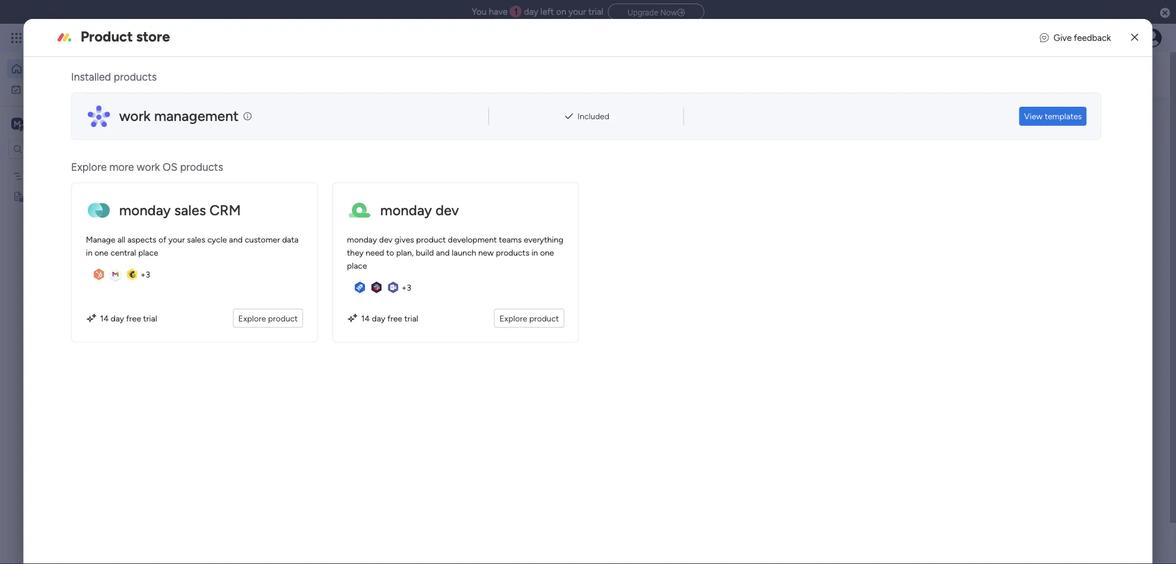 Task type: vqa. For each thing, say whether or not it's contained in the screenshot.
view templates button
yes



Task type: locate. For each thing, give the bounding box(es) containing it.
dev up to
[[379, 235, 393, 245]]

free
[[126, 313, 141, 324], [387, 313, 402, 324]]

product store
[[81, 28, 170, 45]]

free for monday sales crm
[[126, 313, 141, 324]]

sales
[[174, 202, 206, 219], [187, 235, 205, 245]]

0 vertical spatial private board image
[[12, 191, 24, 202]]

trial for monday dev
[[404, 313, 418, 324]]

and right build
[[436, 248, 450, 258]]

0 horizontal spatial explore product
[[238, 313, 298, 324]]

update feed (inbox)
[[236, 307, 335, 320]]

development
[[448, 235, 497, 245]]

1 horizontal spatial 3
[[407, 283, 411, 293]]

add to favorites image inside marketing plan link
[[539, 241, 551, 253]]

14 for monday dev
[[361, 313, 370, 324]]

1 horizontal spatial your
[[569, 7, 586, 17]]

0 vertical spatial sales
[[174, 202, 206, 219]]

products
[[114, 71, 157, 83], [180, 161, 223, 173], [496, 248, 530, 258]]

0 horizontal spatial trial
[[143, 313, 157, 324]]

0 horizontal spatial 14
[[100, 313, 109, 324]]

workspace image
[[11, 117, 23, 130]]

workspace selection element
[[11, 117, 99, 132]]

3 down aspects
[[146, 270, 150, 280]]

1 horizontal spatial trial
[[404, 313, 418, 324]]

2 one from the left
[[540, 248, 554, 258]]

view
[[1024, 111, 1043, 121]]

3 down 'plan,'
[[407, 283, 411, 293]]

3 for dev
[[407, 283, 411, 293]]

explore product button for monday sales crm
[[233, 309, 303, 328]]

monday for monday sales crm
[[119, 202, 171, 219]]

your
[[569, 7, 586, 17], [168, 235, 185, 245]]

0 vertical spatial your
[[569, 7, 586, 17]]

2 explore product from the left
[[500, 313, 559, 324]]

0 vertical spatial marketing
[[28, 171, 65, 181]]

0 horizontal spatial 14 day free trial
[[100, 313, 157, 324]]

monday work management
[[53, 31, 184, 45]]

0 horizontal spatial marketing plan
[[28, 171, 83, 181]]

dapulse rightstroke image
[[677, 8, 685, 17]]

marketing plan
[[28, 171, 83, 181], [424, 241, 489, 253]]

2 vertical spatial products
[[496, 248, 530, 258]]

work inside quick search results list box
[[249, 261, 267, 271]]

teams
[[499, 235, 522, 245]]

0 vertical spatial and
[[229, 235, 243, 245]]

1 horizontal spatial main
[[327, 261, 345, 271]]

notes
[[28, 191, 51, 202], [251, 241, 277, 253]]

work left "os"
[[137, 161, 160, 173]]

1 horizontal spatial and
[[436, 248, 450, 258]]

in
[[86, 248, 92, 258], [532, 248, 538, 258]]

0 horizontal spatial dev
[[379, 235, 393, 245]]

your right the of
[[168, 235, 185, 245]]

2 in from the left
[[532, 248, 538, 258]]

gives
[[395, 235, 414, 245]]

in inside monday dev gives product development teams everything they need to plan, build and launch new products in one place
[[532, 248, 538, 258]]

0 horizontal spatial marketing
[[28, 171, 65, 181]]

monday dev gives product development teams everything they need to plan, build and launch new products in one place
[[347, 235, 563, 271]]

1 horizontal spatial plan
[[470, 241, 489, 253]]

on
[[556, 7, 566, 17]]

management up "os"
[[154, 107, 239, 125]]

dev inside monday dev gives product development teams everything they need to plan, build and launch new products in one place
[[379, 235, 393, 245]]

workspace up search in workspace field
[[50, 118, 97, 129]]

monday inside monday dev gives product development teams everything they need to plan, build and launch new products in one place
[[347, 235, 377, 245]]

0 horizontal spatial plan
[[67, 171, 83, 181]]

private board image
[[12, 191, 24, 202], [234, 240, 247, 253]]

14 day free trial
[[100, 313, 157, 324], [361, 313, 418, 324]]

0 horizontal spatial in
[[86, 248, 92, 258]]

marketing plan inside list box
[[28, 171, 83, 181]]

1 horizontal spatial product
[[416, 235, 446, 245]]

0 horizontal spatial private board image
[[12, 191, 24, 202]]

monday up aspects
[[119, 202, 171, 219]]

2 14 day free trial from the left
[[361, 313, 418, 324]]

1 vertical spatial + 3
[[402, 283, 411, 293]]

1 free from the left
[[126, 313, 141, 324]]

place inside monday dev gives product development teams everything they need to plan, build and launch new products in one place
[[347, 261, 367, 271]]

0 horizontal spatial and
[[229, 235, 243, 245]]

my
[[26, 84, 38, 94]]

setup account link
[[963, 133, 1123, 146]]

one down manage
[[94, 248, 108, 258]]

explore more work os products
[[71, 161, 223, 173]]

1 in from the left
[[86, 248, 92, 258]]

0 vertical spatial workspace
[[50, 118, 97, 129]]

1 vertical spatial your
[[168, 235, 185, 245]]

0 vertical spatial place
[[138, 248, 158, 258]]

1 horizontal spatial 14
[[361, 313, 370, 324]]

marketing right public board icon
[[424, 241, 468, 253]]

plan left teams
[[470, 241, 489, 253]]

1 horizontal spatial add to favorites image
[[539, 241, 551, 253]]

+ 3
[[140, 270, 150, 280], [402, 283, 411, 293]]

apps image
[[1046, 32, 1058, 44]]

1 horizontal spatial +
[[402, 283, 407, 293]]

monday up home button
[[53, 31, 94, 45]]

kendall parks image
[[1143, 28, 1162, 47]]

0 vertical spatial management
[[120, 31, 184, 45]]

work inside "button"
[[40, 84, 58, 94]]

0 horizontal spatial products
[[114, 71, 157, 83]]

0 vertical spatial dev
[[436, 202, 459, 219]]

0 vertical spatial notes
[[28, 191, 51, 202]]

0 horizontal spatial free
[[126, 313, 141, 324]]

0 horizontal spatial place
[[138, 248, 158, 258]]

1 horizontal spatial private board image
[[234, 240, 247, 253]]

give
[[1054, 32, 1072, 43]]

1 vertical spatial products
[[180, 161, 223, 173]]

free for monday dev
[[387, 313, 402, 324]]

in down everything
[[532, 248, 538, 258]]

main inside quick search results list box
[[327, 261, 345, 271]]

search everything image
[[1076, 32, 1087, 44]]

explore
[[71, 161, 107, 173], [238, 313, 266, 324], [500, 313, 527, 324]]

0 horizontal spatial day
[[111, 313, 124, 324]]

profile
[[1037, 115, 1068, 127]]

1 vertical spatial sales
[[187, 235, 205, 245]]

2 free from the left
[[387, 313, 402, 324]]

help center element
[[945, 531, 1123, 564]]

1 vertical spatial management
[[154, 107, 239, 125]]

one down everything
[[540, 248, 554, 258]]

+
[[140, 270, 146, 280], [402, 283, 407, 293]]

0 horizontal spatial workspace
[[50, 118, 97, 129]]

notes inside quick search results list box
[[251, 241, 277, 253]]

explore product for monday sales crm
[[238, 313, 298, 324]]

notes down search in workspace field
[[28, 191, 51, 202]]

0 vertical spatial 3
[[146, 270, 150, 280]]

sales left crm
[[174, 202, 206, 219]]

1 horizontal spatial explore product button
[[494, 309, 564, 328]]

installed
[[71, 71, 111, 83]]

upgrade now
[[628, 7, 677, 17]]

1 vertical spatial place
[[347, 261, 367, 271]]

monday
[[53, 31, 94, 45], [119, 202, 171, 219], [380, 202, 432, 219], [347, 235, 377, 245]]

1 one from the left
[[94, 248, 108, 258]]

home button
[[7, 59, 128, 78]]

you have 1 day left on your trial
[[472, 7, 603, 17]]

+ down 'plan,'
[[402, 283, 407, 293]]

my work button
[[7, 80, 128, 99]]

work
[[96, 31, 117, 45], [40, 84, 58, 94], [119, 107, 151, 125], [137, 161, 160, 173], [249, 261, 267, 271]]

(inbox)
[[299, 307, 335, 320]]

in inside "manage all aspects of your sales cycle and customer data in one central place"
[[86, 248, 92, 258]]

explore product
[[238, 313, 298, 324], [500, 313, 559, 324]]

they
[[347, 248, 364, 258]]

dapulse close image
[[1160, 7, 1170, 19]]

close recently visited image
[[219, 120, 233, 135]]

work down customer
[[249, 261, 267, 271]]

0 horizontal spatial add to favorites image
[[366, 241, 378, 253]]

0 horizontal spatial 3
[[146, 270, 150, 280]]

work right my
[[40, 84, 58, 94]]

1 horizontal spatial in
[[532, 248, 538, 258]]

1 horizontal spatial free
[[387, 313, 402, 324]]

have
[[489, 7, 508, 17]]

and right the "cycle"
[[229, 235, 243, 245]]

main right workspace icon
[[27, 118, 48, 129]]

0 horizontal spatial + 3
[[140, 270, 150, 280]]

3
[[146, 270, 150, 280], [407, 283, 411, 293]]

new
[[478, 248, 494, 258]]

1 horizontal spatial place
[[347, 261, 367, 271]]

1 vertical spatial marketing plan
[[424, 241, 489, 253]]

2 vertical spatial management
[[269, 261, 318, 271]]

dev up development
[[436, 202, 459, 219]]

14
[[100, 313, 109, 324], [361, 313, 370, 324]]

1 vertical spatial 3
[[407, 283, 411, 293]]

1 vertical spatial notes
[[251, 241, 277, 253]]

1 vertical spatial and
[[436, 248, 450, 258]]

your right on
[[569, 7, 586, 17]]

m
[[14, 119, 21, 129]]

2 14 from the left
[[361, 313, 370, 324]]

1 14 day free trial from the left
[[100, 313, 157, 324]]

1 vertical spatial main
[[327, 261, 345, 271]]

notes left data at the left top of page
[[251, 241, 277, 253]]

select product image
[[11, 32, 23, 44]]

2 horizontal spatial explore
[[500, 313, 527, 324]]

management
[[120, 31, 184, 45], [154, 107, 239, 125], [269, 261, 318, 271]]

14 for monday sales crm
[[100, 313, 109, 324]]

place down aspects
[[138, 248, 158, 258]]

1 horizontal spatial marketing
[[424, 241, 468, 253]]

workspace down need
[[347, 261, 387, 271]]

close update feed (inbox) image
[[219, 306, 233, 321]]

2 horizontal spatial product
[[529, 313, 559, 324]]

product
[[81, 28, 133, 45]]

marketing down search in workspace field
[[28, 171, 65, 181]]

place down they
[[347, 261, 367, 271]]

main right >
[[327, 261, 345, 271]]

products down product store
[[114, 71, 157, 83]]

mann
[[295, 346, 318, 357]]

plan
[[67, 171, 83, 181], [470, 241, 489, 253]]

launch
[[452, 248, 476, 258]]

cycle
[[207, 235, 227, 245]]

product
[[416, 235, 446, 245], [268, 313, 298, 324], [529, 313, 559, 324]]

1 add to favorites image from the left
[[366, 241, 378, 253]]

1 horizontal spatial marketing plan
[[424, 241, 489, 253]]

monday up gives
[[380, 202, 432, 219]]

1 horizontal spatial + 3
[[402, 283, 411, 293]]

marketing
[[28, 171, 65, 181], [424, 241, 468, 253]]

1 vertical spatial dev
[[379, 235, 393, 245]]

+ 3 down 'plan,'
[[402, 283, 411, 293]]

1 horizontal spatial day
[[372, 313, 385, 324]]

check circle image
[[963, 135, 970, 144]]

1 horizontal spatial 14 day free trial
[[361, 313, 418, 324]]

explore product button for monday dev
[[494, 309, 564, 328]]

add to favorites image right teams
[[539, 241, 551, 253]]

explore product for monday dev
[[500, 313, 559, 324]]

1 14 from the left
[[100, 313, 109, 324]]

2 explore product button from the left
[[494, 309, 564, 328]]

+ down aspects
[[140, 270, 146, 280]]

plan down search in workspace field
[[67, 171, 83, 181]]

management down data at the left top of page
[[269, 261, 318, 271]]

monday up they
[[347, 235, 377, 245]]

explore product button
[[233, 309, 303, 328], [494, 309, 564, 328]]

update
[[236, 307, 272, 320]]

1 horizontal spatial products
[[180, 161, 223, 173]]

feedback
[[1074, 32, 1111, 43]]

help image
[[1102, 32, 1113, 44]]

close image
[[1131, 33, 1139, 42]]

1 horizontal spatial one
[[540, 248, 554, 258]]

add to favorites image for notes
[[366, 241, 378, 253]]

1 horizontal spatial dev
[[436, 202, 459, 219]]

2 add to favorites image from the left
[[539, 241, 551, 253]]

+ 3 down aspects
[[140, 270, 150, 280]]

0 vertical spatial plan
[[67, 171, 83, 181]]

0 horizontal spatial explore product button
[[233, 309, 303, 328]]

0 vertical spatial +
[[140, 270, 146, 280]]

1 explore product from the left
[[238, 313, 298, 324]]

one
[[94, 248, 108, 258], [540, 248, 554, 258]]

0 horizontal spatial product
[[268, 313, 298, 324]]

1 vertical spatial plan
[[470, 241, 489, 253]]

1 vertical spatial marketing
[[424, 241, 468, 253]]

all
[[117, 235, 125, 245]]

1 horizontal spatial explore product
[[500, 313, 559, 324]]

0 vertical spatial + 3
[[140, 270, 150, 280]]

complete
[[963, 115, 1010, 127]]

place inside "manage all aspects of your sales cycle and customer data in one central place"
[[138, 248, 158, 258]]

everything
[[524, 235, 563, 245]]

plan inside quick search results list box
[[470, 241, 489, 253]]

1 vertical spatial private board image
[[234, 240, 247, 253]]

workspace
[[50, 118, 97, 129], [347, 261, 387, 271]]

>
[[320, 261, 325, 271]]

sales left the "cycle"
[[187, 235, 205, 245]]

management up installed products
[[120, 31, 184, 45]]

dev
[[436, 202, 459, 219], [379, 235, 393, 245]]

0 horizontal spatial one
[[94, 248, 108, 258]]

products right "os"
[[180, 161, 223, 173]]

option
[[0, 166, 151, 168]]

and
[[229, 235, 243, 245], [436, 248, 450, 258]]

quick search results list box
[[219, 135, 916, 292]]

0 horizontal spatial main
[[27, 118, 48, 129]]

1 horizontal spatial explore
[[238, 313, 266, 324]]

1 element
[[339, 306, 353, 321]]

0 vertical spatial marketing plan
[[28, 171, 83, 181]]

and inside monday dev gives product development teams everything they need to plan, build and launch new products in one place
[[436, 248, 450, 258]]

add to favorites image right they
[[366, 241, 378, 253]]

management for work management
[[154, 107, 239, 125]]

main
[[27, 118, 48, 129], [327, 261, 345, 271]]

work management
[[119, 107, 239, 125]]

1 horizontal spatial workspace
[[347, 261, 387, 271]]

1 vertical spatial workspace
[[347, 261, 387, 271]]

0 horizontal spatial your
[[168, 235, 185, 245]]

feed
[[274, 307, 297, 320]]

place
[[138, 248, 158, 258], [347, 261, 367, 271]]

0 vertical spatial main
[[27, 118, 48, 129]]

to
[[386, 248, 394, 258]]

products down teams
[[496, 248, 530, 258]]

trial for monday sales crm
[[143, 313, 157, 324]]

+ 3 for monday dev
[[402, 283, 411, 293]]

in down manage
[[86, 248, 92, 258]]

0 horizontal spatial +
[[140, 270, 146, 280]]

0 horizontal spatial notes
[[28, 191, 51, 202]]

list box
[[0, 164, 151, 367]]

day
[[524, 7, 538, 17], [111, 313, 124, 324], [372, 313, 385, 324]]

setup
[[975, 134, 999, 145]]

of
[[159, 235, 166, 245]]

add to favorites image
[[366, 241, 378, 253], [539, 241, 551, 253]]

roy
[[278, 346, 293, 357]]

1 vertical spatial +
[[402, 283, 407, 293]]

management inside quick search results list box
[[269, 261, 318, 271]]

1 explore product button from the left
[[233, 309, 303, 328]]

1 horizontal spatial notes
[[251, 241, 277, 253]]

explore for monday dev
[[500, 313, 527, 324]]

2 horizontal spatial products
[[496, 248, 530, 258]]



Task type: describe. For each thing, give the bounding box(es) containing it.
+ 3 for monday sales crm
[[140, 270, 150, 280]]

2 horizontal spatial day
[[524, 7, 538, 17]]

you
[[472, 7, 487, 17]]

1
[[514, 7, 518, 17]]

home
[[27, 64, 50, 74]]

marketing inside quick search results list box
[[424, 241, 468, 253]]

crm
[[209, 202, 241, 219]]

manage all aspects of your sales cycle and customer data in one central place
[[86, 235, 299, 258]]

one inside "manage all aspects of your sales cycle and customer data in one central place"
[[94, 248, 108, 258]]

upgrade
[[628, 7, 658, 17]]

main workspace
[[27, 118, 97, 129]]

manage
[[86, 235, 115, 245]]

more
[[109, 161, 134, 173]]

recently
[[236, 121, 279, 134]]

product inside monday dev gives product development teams everything they need to plan, build and launch new products in one place
[[416, 235, 446, 245]]

view templates
[[1024, 111, 1082, 121]]

upgrade now link
[[608, 3, 705, 20]]

product for monday dev
[[529, 313, 559, 324]]

0 horizontal spatial explore
[[71, 161, 107, 173]]

monday for monday work management
[[53, 31, 94, 45]]

monday for monday dev gives product development teams everything they need to plan, build and launch new products in one place
[[347, 235, 377, 245]]

2 horizontal spatial trial
[[589, 7, 603, 17]]

and inside "manage all aspects of your sales cycle and customer data in one central place"
[[229, 235, 243, 245]]

work down installed products
[[119, 107, 151, 125]]

marketing plan inside quick search results list box
[[424, 241, 489, 253]]

+ for monday sales crm
[[140, 270, 146, 280]]

data
[[282, 235, 299, 245]]

+ for monday dev
[[402, 283, 407, 293]]

monday sales crm
[[119, 202, 241, 219]]

public board image
[[406, 240, 419, 253]]

store
[[136, 28, 170, 45]]

Search in workspace field
[[25, 142, 99, 156]]

management for work management > main workspace
[[269, 261, 318, 271]]

complete your profile
[[963, 115, 1068, 127]]

add to favorites image for marketing plan
[[539, 241, 551, 253]]

0 vertical spatial products
[[114, 71, 157, 83]]

included
[[578, 111, 609, 121]]

work up installed products
[[96, 31, 117, 45]]

account
[[1001, 134, 1035, 145]]

need
[[366, 248, 384, 258]]

monday dev
[[380, 202, 459, 219]]

monday for monday dev
[[380, 202, 432, 219]]

dev for monday dev
[[436, 202, 459, 219]]

dev for monday dev gives product development teams everything they need to plan, build and launch new products in one place
[[379, 235, 393, 245]]

one inside monday dev gives product development teams everything they need to plan, build and launch new products in one place
[[540, 248, 554, 258]]

central
[[111, 248, 136, 258]]

roy mann
[[278, 346, 318, 357]]

setup account
[[975, 134, 1035, 145]]

build
[[416, 248, 434, 258]]

os
[[163, 161, 177, 173]]

give feedback
[[1054, 32, 1111, 43]]

day for monday sales crm
[[111, 313, 124, 324]]

your inside "manage all aspects of your sales cycle and customer data in one central place"
[[168, 235, 185, 245]]

explore for monday sales crm
[[238, 313, 266, 324]]

your
[[1013, 115, 1035, 127]]

3 for sales
[[146, 270, 150, 280]]

left
[[541, 7, 554, 17]]

visited
[[282, 121, 315, 134]]

customer
[[245, 235, 280, 245]]

notes for left private board image
[[28, 191, 51, 202]]

installed products
[[71, 71, 157, 83]]

product for monday sales crm
[[268, 313, 298, 324]]

work management > main workspace
[[249, 261, 387, 271]]

products inside monday dev gives product development teams everything they need to plan, build and launch new products in one place
[[496, 248, 530, 258]]

sales inside "manage all aspects of your sales cycle and customer data in one central place"
[[187, 235, 205, 245]]

day for monday dev
[[372, 313, 385, 324]]

view templates button
[[1020, 107, 1087, 126]]

list box containing marketing plan
[[0, 164, 151, 367]]

notes for the bottom private board image
[[251, 241, 277, 253]]

marketing plan link
[[401, 144, 562, 278]]

aspects
[[127, 235, 156, 245]]

v2 user feedback image
[[1040, 31, 1049, 44]]

main inside workspace selection element
[[27, 118, 48, 129]]

14 day free trial for monday sales crm
[[100, 313, 157, 324]]

give feedback link
[[1040, 31, 1111, 44]]

plan,
[[396, 248, 414, 258]]

my work
[[26, 84, 58, 94]]

plan inside list box
[[67, 171, 83, 181]]

workspace inside quick search results list box
[[347, 261, 387, 271]]

now
[[660, 7, 677, 17]]

14 day free trial for monday dev
[[361, 313, 418, 324]]

templates
[[1045, 111, 1082, 121]]

recently visited
[[236, 121, 315, 134]]



